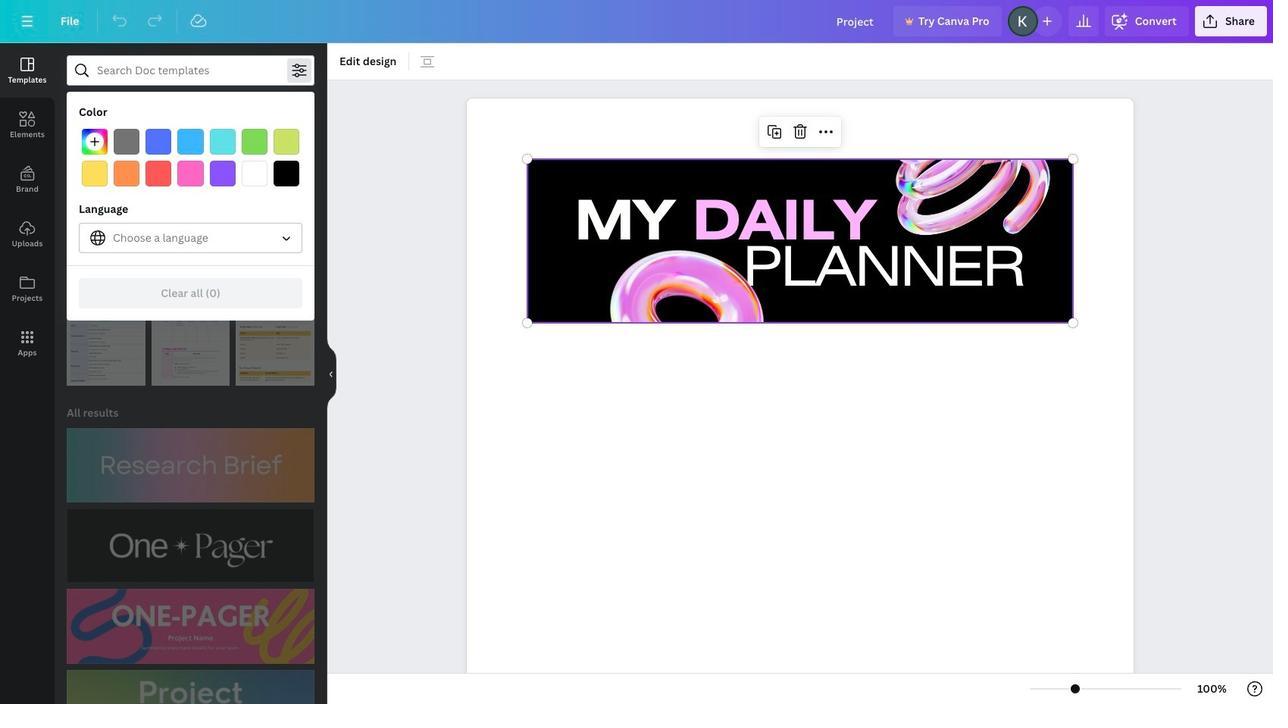 Task type: describe. For each thing, give the bounding box(es) containing it.
add a new color image
[[82, 129, 108, 155]]

planner personal docs banner in black pink dark tech style image
[[67, 168, 315, 242]]

project plan doc image
[[236, 284, 315, 386]]

yellow image
[[82, 161, 108, 187]]

Lime button
[[274, 129, 300, 155]]

White button
[[242, 161, 268, 187]]

one pager doc image
[[67, 284, 145, 386]]

purple image
[[210, 161, 236, 187]]

Black button
[[274, 161, 300, 187]]

Turquoise blue button
[[210, 129, 236, 155]]

Purple button
[[210, 161, 236, 187]]

add a new color image
[[82, 129, 108, 155]]

white image
[[242, 161, 268, 187]]

project overview/one-pager professional docs banner in pink dark blue yellow playful abstract style image
[[67, 590, 315, 664]]

hide image
[[327, 337, 337, 410]]

Royal blue button
[[146, 129, 172, 155]]

research brief docs banner in orange teal pink soft pastels style image
[[67, 429, 315, 503]]

Light blue button
[[178, 129, 204, 155]]



Task type: locate. For each thing, give the bounding box(es) containing it.
project overview docs banner in light green blue vibrant professional style image
[[67, 670, 315, 704]]

None button
[[79, 223, 303, 253]]

pink image
[[178, 161, 204, 187]]

yellow image
[[82, 161, 108, 187]]

orange image
[[114, 161, 140, 187], [114, 161, 140, 187]]

main menu bar
[[0, 0, 1274, 43]]

Orange button
[[114, 161, 140, 187]]

royal blue image
[[146, 129, 172, 155], [146, 129, 172, 155]]

Design title text field
[[825, 6, 888, 36]]

Zoom button
[[1188, 677, 1238, 701]]

option group
[[79, 126, 303, 190]]

Pink button
[[178, 161, 204, 187]]

weekly planner doc in magenta light pink vibrant professional style image
[[151, 284, 230, 386]]

pink image
[[178, 161, 204, 187]]

Grass green button
[[242, 129, 268, 155]]

side panel tab list
[[0, 43, 55, 371]]

purple image
[[210, 161, 236, 187]]

#737373 button
[[114, 129, 140, 155]]

Coral red button
[[146, 161, 172, 187]]

coral red image
[[146, 161, 172, 187], [146, 161, 172, 187]]

light blue image
[[178, 129, 204, 155]]

project overview/one-pager professional docs banner in black white sleek monochrome style image
[[67, 509, 315, 583]]

Yellow button
[[82, 161, 108, 187]]

white image
[[242, 161, 268, 187]]

black image
[[274, 161, 300, 187], [274, 161, 300, 187]]

lime image
[[274, 129, 300, 155], [274, 129, 300, 155]]

Search Doc templates search field
[[97, 56, 284, 85]]

None text field
[[467, 91, 1134, 704]]

#737373 image
[[114, 129, 140, 155], [114, 129, 140, 155]]

light blue image
[[178, 129, 204, 155]]

turquoise blue image
[[210, 129, 236, 155], [210, 129, 236, 155]]

grass green image
[[242, 129, 268, 155], [242, 129, 268, 155]]



Task type: vqa. For each thing, say whether or not it's contained in the screenshot.
Planner Personal Docs Banner in Black Pink Dark Tech Style image
yes



